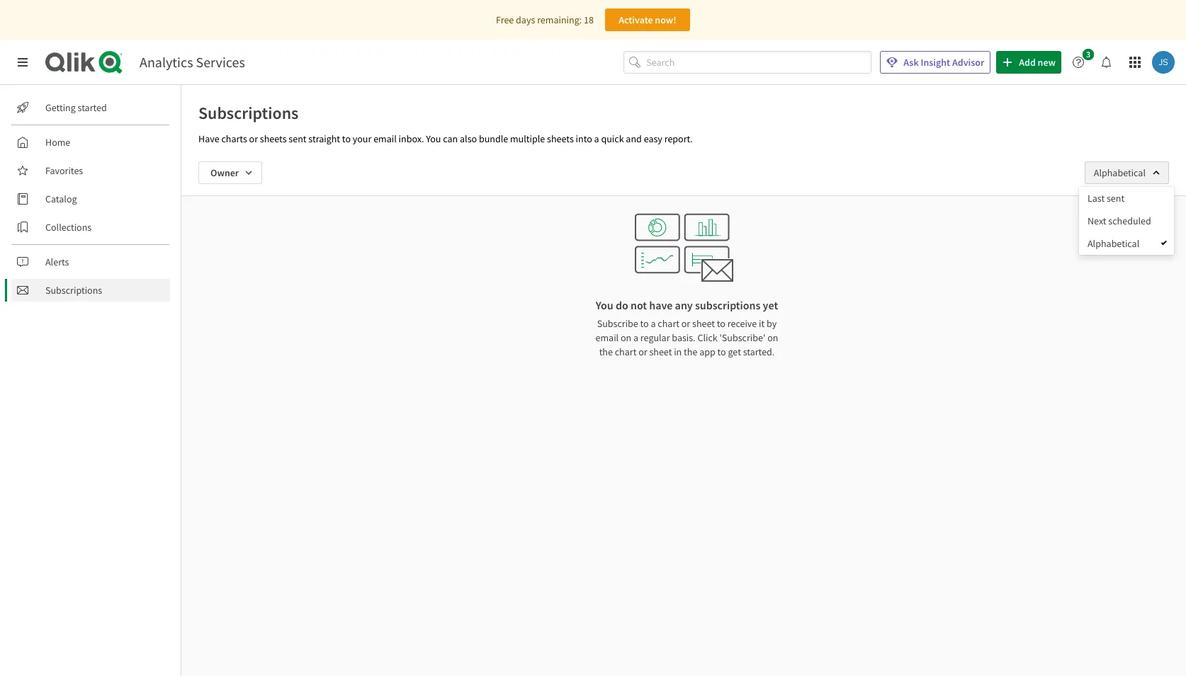 Task type: describe. For each thing, give the bounding box(es) containing it.
you do not have any subscriptions yet subscribe to a chart or sheet to receive it by email on a regular basis. click 'subscribe' on the chart or sheet in the app to get started.
[[596, 298, 778, 359]]

report.
[[664, 133, 693, 145]]

home link
[[11, 131, 170, 154]]

collections link
[[11, 216, 170, 239]]

searchbar element
[[624, 51, 872, 74]]

do
[[616, 298, 628, 313]]

1 sheets from the left
[[260, 133, 287, 145]]

bundle
[[479, 133, 508, 145]]

0 horizontal spatial sent
[[289, 133, 307, 145]]

activate
[[619, 13, 653, 26]]

started.
[[743, 346, 775, 359]]

remaining:
[[537, 13, 582, 26]]

analytics services element
[[140, 53, 245, 71]]

2 on from the left
[[768, 332, 778, 344]]

alphabetical for alphabetical field
[[1094, 167, 1146, 179]]

any
[[675, 298, 693, 313]]

insight
[[921, 56, 950, 69]]

basis.
[[672, 332, 696, 344]]

now!
[[655, 13, 677, 26]]

subscriptions link
[[11, 279, 170, 302]]

next scheduled
[[1088, 215, 1151, 227]]

1 the from the left
[[599, 346, 613, 359]]

1 horizontal spatial subscriptions
[[198, 102, 299, 124]]

getting
[[45, 101, 76, 114]]

to up regular
[[640, 317, 649, 330]]

get
[[728, 346, 741, 359]]

analytics
[[140, 53, 193, 71]]

favorites
[[45, 164, 83, 177]]

getting started link
[[11, 96, 170, 119]]

18
[[584, 13, 594, 26]]

navigation pane element
[[0, 91, 181, 308]]

by
[[767, 317, 777, 330]]

'subscribe'
[[720, 332, 766, 344]]

into
[[576, 133, 592, 145]]

easy
[[644, 133, 662, 145]]

catalog
[[45, 193, 77, 206]]

2 the from the left
[[684, 346, 698, 359]]

1 vertical spatial a
[[651, 317, 656, 330]]

ask insight advisor button
[[880, 51, 991, 74]]

last sent option
[[1079, 187, 1174, 210]]

activate now! link
[[605, 9, 690, 31]]

alerts
[[45, 256, 69, 269]]

analytics services
[[140, 53, 245, 71]]

straight
[[308, 133, 340, 145]]

close sidebar menu image
[[17, 57, 28, 68]]

next
[[1088, 215, 1107, 227]]

charts
[[221, 133, 247, 145]]

and
[[626, 133, 642, 145]]

free
[[496, 13, 514, 26]]

home
[[45, 136, 70, 149]]

next scheduled option
[[1079, 210, 1174, 232]]

catalog link
[[11, 188, 170, 210]]

1 horizontal spatial or
[[639, 346, 647, 359]]

alphabetical option
[[1079, 232, 1174, 255]]

to down subscriptions
[[717, 317, 726, 330]]

0 vertical spatial a
[[594, 133, 599, 145]]

quick
[[601, 133, 624, 145]]



Task type: vqa. For each thing, say whether or not it's contained in the screenshot.
sheets
yes



Task type: locate. For each thing, give the bounding box(es) containing it.
services
[[196, 53, 245, 71]]

last
[[1088, 192, 1105, 205]]

2 horizontal spatial or
[[682, 317, 690, 330]]

started
[[78, 101, 107, 114]]

subscriptions inside subscriptions link
[[45, 284, 102, 297]]

1 vertical spatial chart
[[615, 346, 637, 359]]

1 horizontal spatial sheet
[[692, 317, 715, 330]]

2 vertical spatial a
[[634, 332, 639, 344]]

0 vertical spatial you
[[426, 133, 441, 145]]

email
[[374, 133, 397, 145], [596, 332, 619, 344]]

ask insight advisor
[[904, 56, 984, 69]]

subscribe
[[597, 317, 638, 330]]

can
[[443, 133, 458, 145]]

0 horizontal spatial on
[[621, 332, 632, 344]]

alphabetical down next scheduled
[[1088, 237, 1140, 250]]

a right into
[[594, 133, 599, 145]]

2 vertical spatial or
[[639, 346, 647, 359]]

on down by at the top right
[[768, 332, 778, 344]]

sent
[[289, 133, 307, 145], [1107, 192, 1125, 205]]

alerts link
[[11, 251, 170, 274]]

scheduled
[[1109, 215, 1151, 227]]

the down subscribe
[[599, 346, 613, 359]]

on down subscribe
[[621, 332, 632, 344]]

sheets right charts
[[260, 133, 287, 145]]

sheet down regular
[[649, 346, 672, 359]]

1 on from the left
[[621, 332, 632, 344]]

the
[[599, 346, 613, 359], [684, 346, 698, 359]]

0 horizontal spatial a
[[594, 133, 599, 145]]

Alphabetical field
[[1085, 162, 1169, 184]]

or
[[249, 133, 258, 145], [682, 317, 690, 330], [639, 346, 647, 359]]

or right charts
[[249, 133, 258, 145]]

1 vertical spatial you
[[596, 298, 614, 313]]

list box inside the filters region
[[1079, 187, 1174, 255]]

you inside you do not have any subscriptions yet subscribe to a chart or sheet to receive it by email on a regular basis. click 'subscribe' on the chart or sheet in the app to get started.
[[596, 298, 614, 313]]

0 horizontal spatial you
[[426, 133, 441, 145]]

yet
[[763, 298, 778, 313]]

1 vertical spatial sent
[[1107, 192, 1125, 205]]

last sent
[[1088, 192, 1125, 205]]

sent left straight
[[289, 133, 307, 145]]

1 horizontal spatial on
[[768, 332, 778, 344]]

sheets left into
[[547, 133, 574, 145]]

sent right "last"
[[1107, 192, 1125, 205]]

0 horizontal spatial chart
[[615, 346, 637, 359]]

inbox.
[[399, 133, 424, 145]]

have charts or sheets sent straight to your email inbox. you can also bundle multiple sheets into a quick and easy report.
[[198, 133, 693, 145]]

app
[[700, 346, 716, 359]]

alphabetical inside option
[[1088, 237, 1140, 250]]

a left regular
[[634, 332, 639, 344]]

also
[[460, 133, 477, 145]]

have
[[198, 133, 219, 145]]

sheet
[[692, 317, 715, 330], [649, 346, 672, 359]]

email inside you do not have any subscriptions yet subscribe to a chart or sheet to receive it by email on a regular basis. click 'subscribe' on the chart or sheet in the app to get started.
[[596, 332, 619, 344]]

subscriptions
[[695, 298, 761, 313]]

chart down subscribe
[[615, 346, 637, 359]]

1 horizontal spatial the
[[684, 346, 698, 359]]

0 horizontal spatial sheet
[[649, 346, 672, 359]]

Search text field
[[646, 51, 872, 74]]

collections
[[45, 221, 92, 234]]

0 vertical spatial sheet
[[692, 317, 715, 330]]

0 vertical spatial chart
[[658, 317, 680, 330]]

0 horizontal spatial or
[[249, 133, 258, 145]]

0 vertical spatial email
[[374, 133, 397, 145]]

1 horizontal spatial sent
[[1107, 192, 1125, 205]]

the right 'in'
[[684, 346, 698, 359]]

0 vertical spatial sent
[[289, 133, 307, 145]]

alphabetical up 'last sent' option
[[1094, 167, 1146, 179]]

0 vertical spatial alphabetical
[[1094, 167, 1146, 179]]

1 horizontal spatial a
[[634, 332, 639, 344]]

0 horizontal spatial sheets
[[260, 133, 287, 145]]

filters region
[[0, 0, 1186, 677]]

1 vertical spatial subscriptions
[[45, 284, 102, 297]]

0 vertical spatial subscriptions
[[198, 102, 299, 124]]

chart up regular
[[658, 317, 680, 330]]

or up basis.
[[682, 317, 690, 330]]

alphabetical
[[1094, 167, 1146, 179], [1088, 237, 1140, 250]]

activate now!
[[619, 13, 677, 26]]

1 vertical spatial or
[[682, 317, 690, 330]]

getting started
[[45, 101, 107, 114]]

sheets
[[260, 133, 287, 145], [547, 133, 574, 145]]

chart
[[658, 317, 680, 330], [615, 346, 637, 359]]

1 vertical spatial email
[[596, 332, 619, 344]]

1 horizontal spatial chart
[[658, 317, 680, 330]]

subscriptions down alerts
[[45, 284, 102, 297]]

subscriptions up charts
[[198, 102, 299, 124]]

alphabetical for 'alphabetical' option
[[1088, 237, 1140, 250]]

1 vertical spatial alphabetical
[[1088, 237, 1140, 250]]

2 sheets from the left
[[547, 133, 574, 145]]

email right the your
[[374, 133, 397, 145]]

sent inside option
[[1107, 192, 1125, 205]]

ask
[[904, 56, 919, 69]]

2 horizontal spatial a
[[651, 317, 656, 330]]

you left can
[[426, 133, 441, 145]]

1 horizontal spatial email
[[596, 332, 619, 344]]

1 vertical spatial sheet
[[649, 346, 672, 359]]

1 horizontal spatial sheets
[[547, 133, 574, 145]]

a up regular
[[651, 317, 656, 330]]

0 horizontal spatial email
[[374, 133, 397, 145]]

to left the your
[[342, 133, 351, 145]]

subscriptions
[[198, 102, 299, 124], [45, 284, 102, 297]]

alphabetical inside field
[[1094, 167, 1146, 179]]

click
[[698, 332, 718, 344]]

receive
[[728, 317, 757, 330]]

to
[[342, 133, 351, 145], [640, 317, 649, 330], [717, 317, 726, 330], [718, 346, 726, 359]]

your
[[353, 133, 372, 145]]

multiple
[[510, 133, 545, 145]]

email down subscribe
[[596, 332, 619, 344]]

list box
[[1079, 187, 1174, 255]]

days
[[516, 13, 535, 26]]

on
[[621, 332, 632, 344], [768, 332, 778, 344]]

free days remaining: 18
[[496, 13, 594, 26]]

0 horizontal spatial subscriptions
[[45, 284, 102, 297]]

sheet up click
[[692, 317, 715, 330]]

0 vertical spatial or
[[249, 133, 258, 145]]

list box containing last sent
[[1079, 187, 1174, 255]]

not
[[631, 298, 647, 313]]

regular
[[641, 332, 670, 344]]

to left get
[[718, 346, 726, 359]]

you
[[426, 133, 441, 145], [596, 298, 614, 313]]

it
[[759, 317, 765, 330]]

you left do
[[596, 298, 614, 313]]

advisor
[[952, 56, 984, 69]]

favorites link
[[11, 159, 170, 182]]

or down regular
[[639, 346, 647, 359]]

0 horizontal spatial the
[[599, 346, 613, 359]]

have
[[649, 298, 673, 313]]

1 horizontal spatial you
[[596, 298, 614, 313]]

in
[[674, 346, 682, 359]]

a
[[594, 133, 599, 145], [651, 317, 656, 330], [634, 332, 639, 344]]



